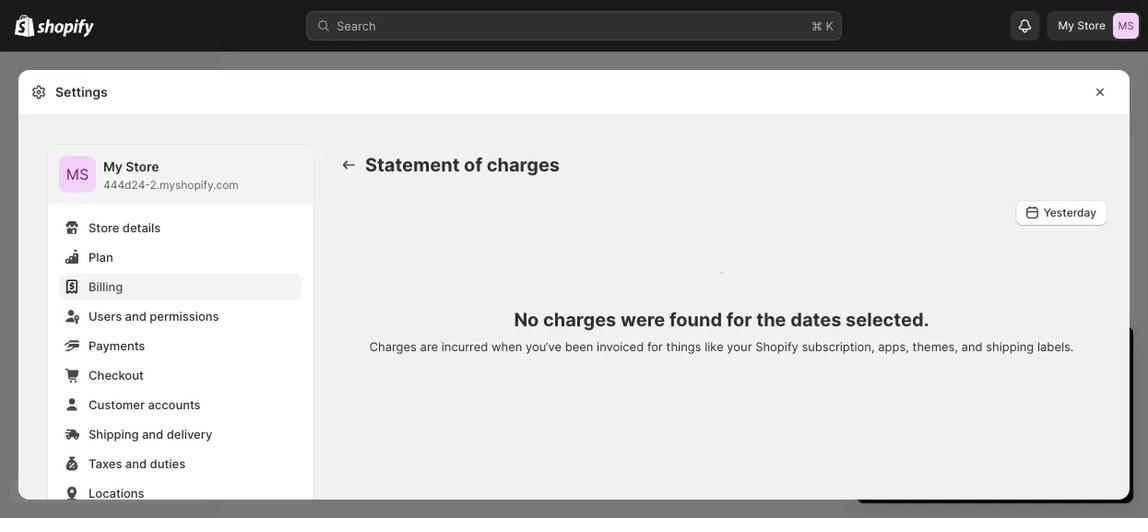 Task type: describe. For each thing, give the bounding box(es) containing it.
your trial just started button
[[857, 327, 1134, 365]]

found
[[670, 308, 722, 331]]

k
[[826, 18, 834, 33]]

been
[[565, 340, 594, 354]]

store details link
[[59, 215, 303, 241]]

accounts
[[148, 398, 201, 412]]

delivery
[[167, 427, 212, 441]]

just
[[958, 343, 990, 365]]

statement of charges
[[365, 154, 560, 176]]

my store 444d24-2.myshopify.com
[[103, 159, 239, 192]]

payments
[[89, 339, 145, 353]]

charges
[[370, 340, 417, 354]]

shop settings menu element
[[48, 145, 314, 518]]

your
[[727, 340, 752, 354]]

like
[[705, 340, 724, 354]]

1 horizontal spatial shopify image
[[37, 19, 94, 37]]

and for delivery
[[142, 427, 164, 441]]

0 horizontal spatial store
[[89, 220, 119, 235]]

0 vertical spatial charges
[[487, 154, 560, 176]]

were
[[621, 308, 665, 331]]

customer
[[89, 398, 145, 412]]

0 horizontal spatial shopify image
[[15, 14, 34, 37]]

my store image inside shop settings menu element
[[59, 156, 96, 193]]

store for my store
[[1078, 19, 1106, 32]]

yesterday
[[1044, 206, 1097, 220]]

details
[[122, 220, 161, 235]]

started
[[995, 343, 1058, 365]]

magnifying glass image
[[720, 271, 724, 274]]

ms button
[[59, 156, 96, 193]]

trial
[[920, 343, 953, 365]]

shipping and delivery
[[89, 427, 212, 441]]

your trial just started element
[[857, 375, 1134, 504]]

customer accounts
[[89, 398, 201, 412]]

when
[[492, 340, 523, 354]]

your
[[876, 343, 915, 365]]

labels.
[[1038, 340, 1074, 354]]

themes,
[[913, 340, 958, 354]]

users and permissions link
[[59, 304, 303, 329]]

1 horizontal spatial for
[[727, 308, 752, 331]]

dates
[[791, 308, 842, 331]]

search
[[337, 18, 376, 33]]

payments link
[[59, 333, 303, 359]]

billing
[[89, 280, 123, 294]]

1 vertical spatial for
[[648, 340, 663, 354]]

statement
[[365, 154, 460, 176]]

my for my store
[[1059, 19, 1075, 32]]

and for duties
[[125, 457, 147, 471]]

invoiced
[[597, 340, 644, 354]]

apps,
[[879, 340, 910, 354]]

no
[[514, 308, 539, 331]]

users
[[89, 309, 122, 323]]

duties
[[150, 457, 186, 471]]

and for permissions
[[125, 309, 147, 323]]



Task type: vqa. For each thing, say whether or not it's contained in the screenshot.
the Abandoned checkouts link
no



Task type: locate. For each thing, give the bounding box(es) containing it.
subscription,
[[802, 340, 875, 354]]

1 vertical spatial charges
[[543, 308, 617, 331]]

selected.
[[846, 308, 930, 331]]

my for my store 444d24-2.myshopify.com
[[103, 159, 122, 175]]

taxes and duties link
[[59, 451, 303, 477]]

0 horizontal spatial my store image
[[59, 156, 96, 193]]

customer accounts link
[[59, 392, 303, 418]]

shipping and delivery link
[[59, 422, 303, 447]]

2.myshopify.com
[[150, 179, 239, 192]]

0 vertical spatial for
[[727, 308, 752, 331]]

shopify
[[756, 340, 799, 354]]

shopify image
[[15, 14, 34, 37], [37, 19, 94, 37]]

0 horizontal spatial for
[[648, 340, 663, 354]]

444d24-
[[103, 179, 150, 192]]

my store image right my store
[[1114, 13, 1139, 39]]

store inside my store 444d24-2.myshopify.com
[[126, 159, 159, 175]]

my store image
[[1114, 13, 1139, 39], [59, 156, 96, 193]]

my store
[[1059, 19, 1106, 32]]

store
[[1078, 19, 1106, 32], [126, 159, 159, 175], [89, 220, 119, 235]]

1 vertical spatial my
[[103, 159, 122, 175]]

2 vertical spatial store
[[89, 220, 119, 235]]

and
[[125, 309, 147, 323], [962, 340, 983, 354], [142, 427, 164, 441], [125, 457, 147, 471]]

dialog
[[1138, 70, 1149, 518]]

for up your
[[727, 308, 752, 331]]

my store image left 444d24-
[[59, 156, 96, 193]]

settings dialog
[[18, 70, 1130, 518]]

checkout link
[[59, 363, 303, 388]]

1 horizontal spatial my
[[1059, 19, 1075, 32]]

charges up been
[[543, 308, 617, 331]]

⌘ k
[[812, 18, 834, 33]]

my inside my store 444d24-2.myshopify.com
[[103, 159, 122, 175]]

2 horizontal spatial store
[[1078, 19, 1106, 32]]

locations
[[89, 486, 144, 500]]

store for my store 444d24-2.myshopify.com
[[126, 159, 159, 175]]

your trial just started
[[876, 343, 1058, 365]]

my
[[1059, 19, 1075, 32], [103, 159, 122, 175]]

are
[[420, 340, 438, 354]]

0 vertical spatial my
[[1059, 19, 1075, 32]]

0 vertical spatial my store image
[[1114, 13, 1139, 39]]

0 horizontal spatial my
[[103, 159, 122, 175]]

shipping
[[89, 427, 139, 441]]

store details
[[89, 220, 161, 235]]

charges
[[487, 154, 560, 176], [543, 308, 617, 331]]

the
[[757, 308, 787, 331]]

and down customer accounts
[[142, 427, 164, 441]]

you've
[[526, 340, 562, 354]]

no charges were found for the dates selected. charges are incurred when you've been invoiced for things like your shopify subscription, apps, themes, and shipping labels.
[[370, 308, 1074, 354]]

and inside no charges were found for the dates selected. charges are incurred when you've been invoiced for things like your shopify subscription, apps, themes, and shipping labels.
[[962, 340, 983, 354]]

checkout
[[89, 368, 144, 382]]

locations link
[[59, 481, 303, 506]]

1 horizontal spatial my store image
[[1114, 13, 1139, 39]]

and right taxes
[[125, 457, 147, 471]]

permissions
[[150, 309, 219, 323]]

of
[[464, 154, 483, 176]]

charges right "of"
[[487, 154, 560, 176]]

plan link
[[59, 244, 303, 270]]

for
[[727, 308, 752, 331], [648, 340, 663, 354]]

and right trial
[[962, 340, 983, 354]]

0 vertical spatial store
[[1078, 19, 1106, 32]]

and right 'users'
[[125, 309, 147, 323]]

1 vertical spatial my store image
[[59, 156, 96, 193]]

taxes and duties
[[89, 457, 186, 471]]

for left things
[[648, 340, 663, 354]]

taxes
[[89, 457, 122, 471]]

⌘
[[812, 18, 823, 33]]

and inside 'link'
[[142, 427, 164, 441]]

1 horizontal spatial store
[[126, 159, 159, 175]]

incurred
[[442, 340, 488, 354]]

plan
[[89, 250, 113, 264]]

settings
[[55, 84, 108, 100]]

billing link
[[59, 274, 303, 300]]

things
[[667, 340, 702, 354]]

shipping
[[986, 340, 1034, 354]]

1 vertical spatial store
[[126, 159, 159, 175]]

yesterday button
[[1016, 200, 1108, 226]]

charges inside no charges were found for the dates selected. charges are incurred when you've been invoiced for things like your shopify subscription, apps, themes, and shipping labels.
[[543, 308, 617, 331]]

users and permissions
[[89, 309, 219, 323]]



